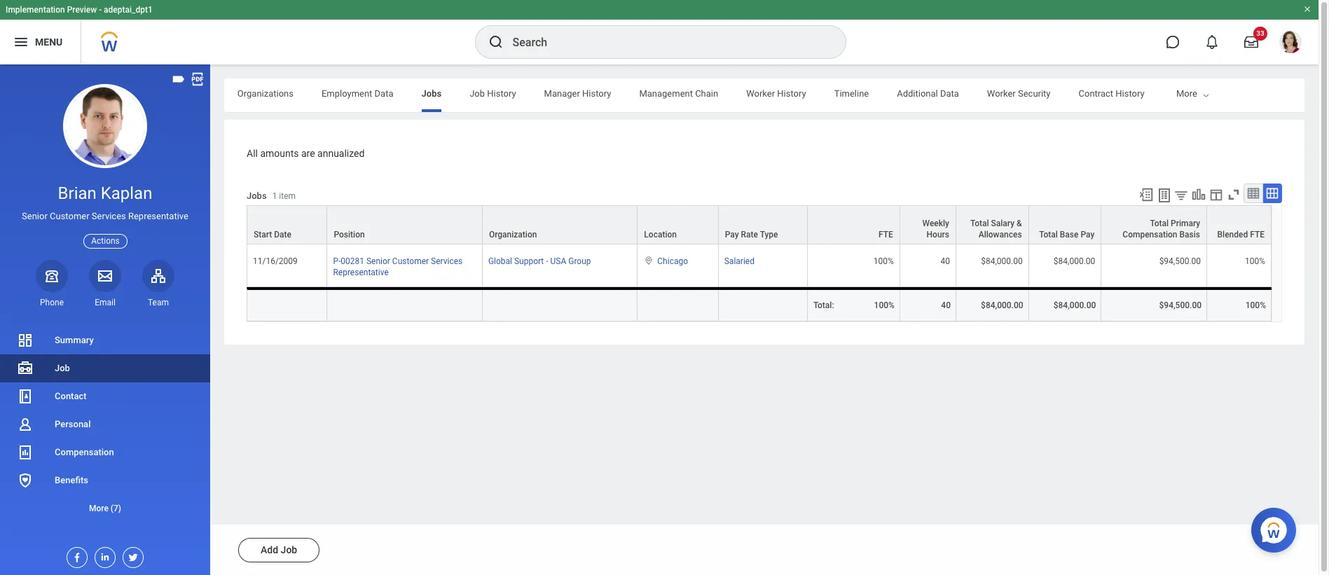 Task type: describe. For each thing, give the bounding box(es) containing it.
management chain
[[640, 88, 719, 99]]

implementation preview -   adeptai_dpt1
[[6, 5, 153, 15]]

arrangements
[[1230, 88, 1287, 99]]

all amounts are annualized
[[247, 148, 365, 159]]

row for brian kaplan
[[247, 205, 1272, 244]]

search image
[[488, 34, 504, 50]]

worker history
[[747, 88, 807, 99]]

chicago
[[658, 256, 688, 266]]

add
[[261, 545, 278, 556]]

team link
[[142, 260, 175, 308]]

are
[[301, 148, 315, 159]]

more (7)
[[89, 504, 121, 514]]

security
[[1019, 88, 1051, 99]]

blended fte
[[1218, 230, 1265, 240]]

weekly hours
[[923, 218, 950, 240]]

justify image
[[13, 34, 29, 50]]

personal
[[55, 419, 91, 430]]

location button
[[638, 206, 718, 244]]

menu banner
[[0, 0, 1319, 64]]

base
[[1060, 230, 1079, 240]]

summary
[[55, 335, 94, 346]]

start date
[[254, 230, 292, 240]]

job for job history
[[470, 88, 485, 99]]

linkedin image
[[95, 548, 111, 563]]

(7)
[[111, 504, 121, 514]]

jobs for jobs
[[422, 88, 442, 99]]

data for employment data
[[375, 88, 394, 99]]

inbox large image
[[1245, 35, 1259, 49]]

1
[[272, 191, 277, 201]]

support
[[515, 256, 544, 266]]

summary link
[[0, 327, 210, 355]]

11/16/2009
[[253, 256, 298, 266]]

primary
[[1171, 218, 1201, 228]]

timeline
[[835, 88, 869, 99]]

representative inside p-00281 senior customer services representative
[[333, 268, 389, 277]]

row for jobs
[[247, 244, 1272, 287]]

annualized
[[318, 148, 365, 159]]

job image
[[17, 360, 34, 377]]

representative inside navigation pane region
[[128, 211, 189, 222]]

- for adeptai_dpt1
[[99, 5, 102, 15]]

benefits image
[[17, 472, 34, 489]]

email button
[[89, 260, 121, 308]]

3 cell from the left
[[483, 287, 638, 322]]

p-00281 senior customer services representative
[[333, 256, 463, 277]]

contract history
[[1079, 88, 1145, 99]]

more for more (7)
[[89, 504, 109, 514]]

40 for row containing 11/16/2009
[[941, 256, 951, 266]]

menu button
[[0, 20, 81, 64]]

33 button
[[1237, 27, 1268, 57]]

contact link
[[0, 383, 210, 411]]

position button
[[328, 206, 482, 244]]

tag image
[[171, 72, 186, 87]]

contract
[[1079, 88, 1114, 99]]

twitter image
[[123, 548, 139, 564]]

navigation pane region
[[0, 64, 210, 576]]

close environment banner image
[[1304, 5, 1312, 13]]

phone image
[[42, 268, 62, 284]]

kaplan
[[101, 184, 152, 203]]

history for worker history
[[778, 88, 807, 99]]

senior customer services representative
[[22, 211, 189, 222]]

tab list containing organizations
[[150, 79, 1287, 112]]

more (7) button
[[0, 495, 210, 523]]

additional data
[[897, 88, 960, 99]]

export to excel image
[[1139, 187, 1155, 202]]

40 for row containing total:
[[942, 301, 951, 310]]

worker security
[[988, 88, 1051, 99]]

phone button
[[36, 260, 68, 308]]

mail image
[[97, 268, 114, 284]]

preview
[[67, 5, 97, 15]]

employment data
[[322, 88, 394, 99]]

adeptai_dpt1
[[104, 5, 153, 15]]

1 cell from the left
[[247, 287, 328, 322]]

worker for worker history
[[747, 88, 775, 99]]

total base pay button
[[1030, 206, 1102, 244]]

contact
[[55, 391, 87, 402]]

group
[[569, 256, 591, 266]]

pay rate type button
[[719, 206, 808, 244]]

management
[[640, 88, 693, 99]]

customer inside p-00281 senior customer services representative
[[392, 256, 429, 266]]

contact image
[[17, 388, 34, 405]]

start date button
[[247, 206, 327, 244]]

job inside button
[[281, 545, 297, 556]]

history for manager history
[[583, 88, 612, 99]]

type
[[760, 230, 778, 240]]

Search Workday  search field
[[513, 27, 817, 57]]

brian kaplan
[[58, 184, 152, 203]]

notifications large image
[[1206, 35, 1220, 49]]

organization button
[[483, 206, 637, 244]]

pay rate type
[[725, 230, 778, 240]]

position
[[334, 230, 365, 240]]

$94,500.00 for row containing 11/16/2009
[[1160, 256, 1202, 266]]

global
[[489, 256, 512, 266]]

p-
[[333, 256, 341, 266]]

job for job
[[55, 363, 70, 374]]

team
[[148, 298, 169, 308]]

add job
[[261, 545, 297, 556]]

select to filter grid data image
[[1174, 188, 1190, 202]]

chicago link
[[658, 254, 688, 266]]

hours
[[927, 230, 950, 240]]

- for usa
[[546, 256, 549, 266]]



Task type: vqa. For each thing, say whether or not it's contained in the screenshot.
cell
yes



Task type: locate. For each thing, give the bounding box(es) containing it.
global support - usa group link
[[489, 254, 591, 266]]

compensation
[[1123, 230, 1178, 240], [55, 447, 114, 458]]

senior right '00281'
[[367, 256, 390, 266]]

1 pay from the left
[[725, 230, 739, 240]]

0 horizontal spatial worker
[[747, 88, 775, 99]]

rate
[[741, 230, 759, 240]]

weekly
[[923, 218, 950, 228]]

1 $94,500.00 from the top
[[1160, 256, 1202, 266]]

amounts
[[260, 148, 299, 159]]

date
[[274, 230, 292, 240]]

total salary & allowances button
[[957, 206, 1029, 244]]

fte right blended
[[1251, 230, 1265, 240]]

manager history
[[544, 88, 612, 99]]

view team image
[[150, 268, 167, 284]]

2 history from the left
[[583, 88, 612, 99]]

0 vertical spatial jobs
[[422, 88, 442, 99]]

0 horizontal spatial more
[[89, 504, 109, 514]]

1 vertical spatial jobs
[[247, 191, 267, 201]]

salary
[[992, 218, 1015, 228]]

phone brian kaplan element
[[36, 297, 68, 308]]

1 horizontal spatial fte
[[1251, 230, 1265, 240]]

total left primary
[[1151, 218, 1169, 228]]

worker
[[747, 88, 775, 99], [988, 88, 1016, 99]]

more left work
[[1177, 88, 1198, 99]]

pay inside popup button
[[1081, 230, 1095, 240]]

0 horizontal spatial pay
[[725, 230, 739, 240]]

organizations
[[238, 88, 294, 99]]

location
[[644, 230, 677, 240]]

basis
[[1180, 230, 1201, 240]]

0 vertical spatial senior
[[22, 211, 48, 222]]

job link
[[0, 355, 210, 383]]

1 vertical spatial senior
[[367, 256, 390, 266]]

cell down 11/16/2009
[[247, 287, 328, 322]]

fte left weekly hours popup button
[[879, 230, 894, 240]]

0 horizontal spatial compensation
[[55, 447, 114, 458]]

actions
[[91, 236, 120, 246]]

brian
[[58, 184, 97, 203]]

compensation image
[[17, 444, 34, 461]]

0 horizontal spatial jobs
[[247, 191, 267, 201]]

export to worksheets image
[[1157, 187, 1174, 204]]

total
[[971, 218, 990, 228], [1151, 218, 1169, 228], [1040, 230, 1058, 240]]

representative down '00281'
[[333, 268, 389, 277]]

customer
[[50, 211, 89, 222], [392, 256, 429, 266]]

chain
[[696, 88, 719, 99]]

flexible
[[1173, 88, 1204, 99]]

representative down kaplan
[[128, 211, 189, 222]]

jobs for jobs 1 item
[[247, 191, 267, 201]]

total for salary
[[971, 218, 990, 228]]

facebook image
[[67, 548, 83, 564]]

team brian kaplan element
[[142, 297, 175, 308]]

1 data from the left
[[375, 88, 394, 99]]

history left timeline
[[778, 88, 807, 99]]

services down brian kaplan
[[92, 211, 126, 222]]

1 vertical spatial representative
[[333, 268, 389, 277]]

blended fte button
[[1208, 206, 1272, 244]]

cell down chicago at the top of page
[[638, 287, 719, 322]]

employment
[[322, 88, 373, 99]]

data
[[375, 88, 394, 99], [941, 88, 960, 99]]

compensation down personal
[[55, 447, 114, 458]]

blended
[[1218, 230, 1249, 240]]

row down pay rate type
[[247, 244, 1272, 287]]

0 vertical spatial more
[[1177, 88, 1198, 99]]

history for contract history
[[1116, 88, 1145, 99]]

40
[[941, 256, 951, 266], [942, 301, 951, 310]]

total base pay
[[1040, 230, 1095, 240]]

allowances
[[979, 230, 1023, 240]]

1 horizontal spatial jobs
[[422, 88, 442, 99]]

2 row from the top
[[247, 244, 1272, 287]]

implementation
[[6, 5, 65, 15]]

1 horizontal spatial more
[[1177, 88, 1198, 99]]

1 row from the top
[[247, 205, 1272, 244]]

1 horizontal spatial worker
[[988, 88, 1016, 99]]

add job button
[[238, 538, 320, 563]]

1 horizontal spatial -
[[546, 256, 549, 266]]

total for base
[[1040, 230, 1058, 240]]

cell down 'usa'
[[483, 287, 638, 322]]

$94,500.00 for row containing total:
[[1160, 301, 1202, 310]]

0 horizontal spatial total
[[971, 218, 990, 228]]

senior
[[22, 211, 48, 222], [367, 256, 390, 266]]

organization
[[489, 230, 537, 240]]

services left global
[[431, 256, 463, 266]]

1 vertical spatial job
[[55, 363, 70, 374]]

actions button
[[84, 234, 127, 249]]

history right manager
[[583, 88, 612, 99]]

list containing summary
[[0, 327, 210, 523]]

worker left the security
[[988, 88, 1016, 99]]

phone
[[40, 298, 64, 308]]

3 history from the left
[[778, 88, 807, 99]]

- inside menu banner
[[99, 5, 102, 15]]

1 horizontal spatial services
[[431, 256, 463, 266]]

compensation down primary
[[1123, 230, 1178, 240]]

1 vertical spatial -
[[546, 256, 549, 266]]

customer down position popup button
[[392, 256, 429, 266]]

1 horizontal spatial job
[[281, 545, 297, 556]]

4 cell from the left
[[638, 287, 719, 322]]

history down search image
[[487, 88, 516, 99]]

2 data from the left
[[941, 88, 960, 99]]

1 horizontal spatial senior
[[367, 256, 390, 266]]

data right additional
[[941, 88, 960, 99]]

pay left "rate"
[[725, 230, 739, 240]]

$94,500.00
[[1160, 256, 1202, 266], [1160, 301, 1202, 310]]

1 fte from the left
[[879, 230, 894, 240]]

worker for worker security
[[988, 88, 1016, 99]]

total inside total primary compensation basis
[[1151, 218, 1169, 228]]

job inside tab list
[[470, 88, 485, 99]]

personal link
[[0, 411, 210, 439]]

fullscreen image
[[1227, 187, 1242, 202]]

services inside p-00281 senior customer services representative
[[431, 256, 463, 266]]

2 horizontal spatial job
[[470, 88, 485, 99]]

1 vertical spatial services
[[431, 256, 463, 266]]

1 vertical spatial more
[[89, 504, 109, 514]]

- right "preview"
[[99, 5, 102, 15]]

expand table image
[[1266, 186, 1280, 200]]

history for job history
[[487, 88, 516, 99]]

more left "(7)"
[[89, 504, 109, 514]]

compensation link
[[0, 439, 210, 467]]

row
[[247, 205, 1272, 244], [247, 244, 1272, 287], [247, 287, 1272, 322]]

0 vertical spatial -
[[99, 5, 102, 15]]

tab list
[[150, 79, 1287, 112]]

total left salary
[[971, 218, 990, 228]]

list
[[0, 327, 210, 523]]

job history
[[470, 88, 516, 99]]

0 vertical spatial services
[[92, 211, 126, 222]]

total salary & allowances
[[971, 218, 1023, 240]]

additional
[[897, 88, 939, 99]]

0 horizontal spatial representative
[[128, 211, 189, 222]]

row down salaried
[[247, 287, 1272, 322]]

representative
[[128, 211, 189, 222], [333, 268, 389, 277]]

2 pay from the left
[[1081, 230, 1095, 240]]

p-00281 senior customer services representative link
[[333, 254, 463, 277]]

row containing 11/16/2009
[[247, 244, 1272, 287]]

cell down salaried
[[719, 287, 808, 322]]

services inside navigation pane region
[[92, 211, 126, 222]]

4 history from the left
[[1116, 88, 1145, 99]]

fte button
[[808, 206, 900, 244]]

job inside 'link'
[[55, 363, 70, 374]]

pay
[[725, 230, 739, 240], [1081, 230, 1095, 240]]

salaried
[[725, 256, 755, 266]]

global support - usa group
[[489, 256, 591, 266]]

profile logan mcneil image
[[1280, 31, 1303, 56]]

jobs
[[422, 88, 442, 99], [247, 191, 267, 201]]

cell
[[247, 287, 328, 322], [328, 287, 483, 322], [483, 287, 638, 322], [638, 287, 719, 322], [719, 287, 808, 322]]

1 history from the left
[[487, 88, 516, 99]]

benefits
[[55, 475, 88, 486]]

flexible work arrangements
[[1173, 88, 1287, 99]]

0 vertical spatial job
[[470, 88, 485, 99]]

1 horizontal spatial data
[[941, 88, 960, 99]]

salaried link
[[725, 254, 755, 266]]

email brian kaplan element
[[89, 297, 121, 308]]

2 $94,500.00 from the top
[[1160, 301, 1202, 310]]

1 worker from the left
[[747, 88, 775, 99]]

1 horizontal spatial customer
[[392, 256, 429, 266]]

more (7) button
[[0, 501, 210, 517]]

0 vertical spatial customer
[[50, 211, 89, 222]]

0 horizontal spatial job
[[55, 363, 70, 374]]

weekly hours button
[[901, 206, 956, 244]]

cell down p-00281 senior customer services representative
[[328, 287, 483, 322]]

table image
[[1247, 186, 1261, 200]]

2 fte from the left
[[1251, 230, 1265, 240]]

work
[[1206, 88, 1227, 99]]

row containing weekly hours
[[247, 205, 1272, 244]]

expand/collapse chart image
[[1192, 187, 1207, 202]]

0 horizontal spatial services
[[92, 211, 126, 222]]

2 vertical spatial job
[[281, 545, 297, 556]]

2 worker from the left
[[988, 88, 1016, 99]]

1 vertical spatial compensation
[[55, 447, 114, 458]]

0 vertical spatial representative
[[128, 211, 189, 222]]

1 horizontal spatial compensation
[[1123, 230, 1178, 240]]

start
[[254, 230, 272, 240]]

1 horizontal spatial representative
[[333, 268, 389, 277]]

view printable version (pdf) image
[[190, 72, 205, 87]]

3 row from the top
[[247, 287, 1272, 322]]

personal image
[[17, 416, 34, 433]]

1 vertical spatial 40
[[942, 301, 951, 310]]

senior inside p-00281 senior customer services representative
[[367, 256, 390, 266]]

0 horizontal spatial -
[[99, 5, 102, 15]]

- left 'usa'
[[546, 256, 549, 266]]

2 horizontal spatial total
[[1151, 218, 1169, 228]]

row containing total:
[[247, 287, 1272, 322]]

manager
[[544, 88, 580, 99]]

0 vertical spatial 40
[[941, 256, 951, 266]]

1 horizontal spatial pay
[[1081, 230, 1095, 240]]

1 vertical spatial $94,500.00
[[1160, 301, 1202, 310]]

- inside global support - usa group link
[[546, 256, 549, 266]]

-
[[99, 5, 102, 15], [546, 256, 549, 266]]

compensation inside total primary compensation basis
[[1123, 230, 1178, 240]]

location image
[[644, 256, 655, 265]]

history right contract
[[1116, 88, 1145, 99]]

&
[[1017, 218, 1023, 228]]

total for primary
[[1151, 218, 1169, 228]]

pay right base
[[1081, 230, 1095, 240]]

data right employment
[[375, 88, 394, 99]]

row up salaried link
[[247, 205, 1272, 244]]

1 horizontal spatial total
[[1040, 230, 1058, 240]]

more
[[1177, 88, 1198, 99], [89, 504, 109, 514]]

click to view/edit grid preferences image
[[1209, 187, 1225, 202]]

jobs left 1
[[247, 191, 267, 201]]

2 cell from the left
[[328, 287, 483, 322]]

item
[[279, 191, 296, 201]]

total primary compensation basis button
[[1102, 206, 1207, 244]]

more inside dropdown button
[[89, 504, 109, 514]]

senior up the 'phone' icon
[[22, 211, 48, 222]]

0 horizontal spatial data
[[375, 88, 394, 99]]

more for more
[[1177, 88, 1198, 99]]

0 vertical spatial $94,500.00
[[1160, 256, 1202, 266]]

jobs left job history
[[422, 88, 442, 99]]

total inside total salary & allowances
[[971, 218, 990, 228]]

usa
[[551, 256, 567, 266]]

0 vertical spatial compensation
[[1123, 230, 1178, 240]]

100%
[[874, 256, 894, 266], [1246, 256, 1266, 266], [875, 301, 895, 310], [1246, 301, 1267, 310]]

customer inside navigation pane region
[[50, 211, 89, 222]]

5 cell from the left
[[719, 287, 808, 322]]

data for additional data
[[941, 88, 960, 99]]

benefits link
[[0, 467, 210, 495]]

summary image
[[17, 332, 34, 349]]

0 horizontal spatial customer
[[50, 211, 89, 222]]

senior inside navigation pane region
[[22, 211, 48, 222]]

jobs 1 item
[[247, 191, 296, 201]]

0 horizontal spatial fte
[[879, 230, 894, 240]]

history
[[487, 88, 516, 99], [583, 88, 612, 99], [778, 88, 807, 99], [1116, 88, 1145, 99]]

toolbar
[[1133, 183, 1283, 205]]

0 horizontal spatial senior
[[22, 211, 48, 222]]

customer down brian at the left top of page
[[50, 211, 89, 222]]

total left base
[[1040, 230, 1058, 240]]

1 vertical spatial customer
[[392, 256, 429, 266]]

total primary compensation basis
[[1123, 218, 1201, 240]]

compensation inside navigation pane region
[[55, 447, 114, 458]]

worker right chain
[[747, 88, 775, 99]]

pay inside "popup button"
[[725, 230, 739, 240]]

$84,000.00
[[982, 256, 1023, 266], [1054, 256, 1096, 266], [982, 301, 1024, 310], [1054, 301, 1097, 310]]



